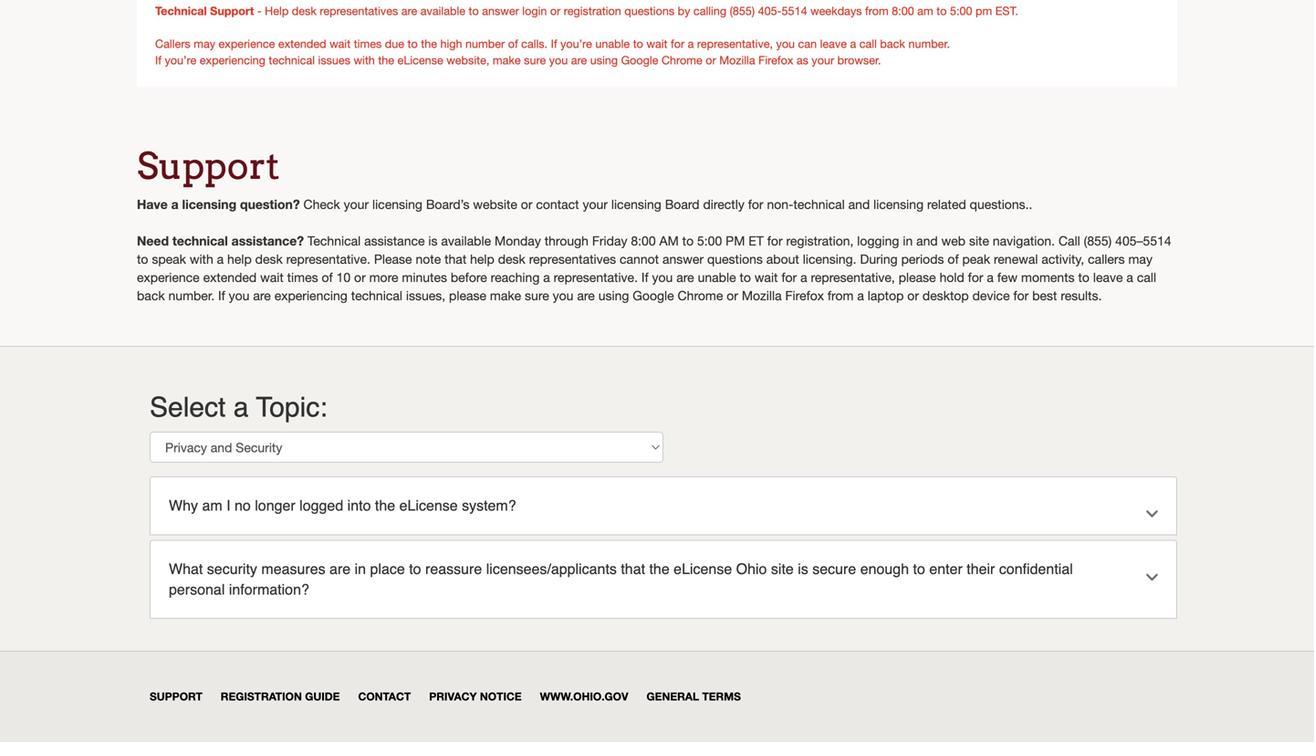 Task type: locate. For each thing, give the bounding box(es) containing it.
sure down calls.
[[524, 53, 546, 67]]

and inside technical assistance is available monday through friday 8:00 am to 5:00 pm et for registration, logging in and web site navigation. call (855) 405–5514 to speak with a help desk representative. please note that help desk representatives cannot answer questions about licensing. during periods of peak renewal activity, callers may experience extended wait times of 10 or more minutes before reaching a representative. if you are unable to wait for a representative, please hold for a few moments to leave a call back number. if you are experiencing technical issues, please make sure you are using google chrome or mozilla firefox from a laptop or desktop device for best results.
[[917, 233, 938, 248]]

desk up reaching
[[498, 251, 526, 267]]

1 vertical spatial representative.
[[554, 270, 638, 285]]

using down registration
[[590, 53, 618, 67]]

you
[[776, 37, 795, 50], [549, 53, 568, 67], [652, 270, 673, 285], [229, 288, 250, 303], [553, 288, 574, 303]]

issues
[[318, 53, 351, 67]]

make
[[493, 53, 521, 67], [490, 288, 521, 303]]

experiencing down -
[[200, 53, 266, 67]]

website
[[473, 197, 517, 212]]

available up high
[[421, 4, 466, 17]]

0 horizontal spatial that
[[445, 251, 467, 267]]

0 vertical spatial is
[[428, 233, 438, 248]]

answer
[[482, 4, 519, 17], [663, 251, 704, 267]]

0 vertical spatial leave
[[820, 37, 847, 50]]

1 vertical spatial make
[[490, 288, 521, 303]]

your right as
[[812, 53, 834, 67]]

are inside technical support - help desk representatives are available to answer login or registration questions by calling (855) 405-5514 weekdays from 8:00 am to 5:00 pm est.
[[401, 4, 417, 17]]

assistance
[[364, 233, 425, 248]]

0 horizontal spatial experiencing
[[200, 53, 266, 67]]

technical up the registration,
[[794, 197, 845, 212]]

0 vertical spatial experience
[[219, 37, 275, 50]]

elicense inside what security measures are in place to reassure licensees/applicants that the elicense ohio site is secure enough to enter their confidential personal information?
[[674, 560, 732, 577]]

a down need technical assistance?
[[217, 251, 224, 267]]

0 vertical spatial google
[[621, 53, 659, 67]]

1 horizontal spatial leave
[[1093, 270, 1123, 285]]

leave
[[820, 37, 847, 50], [1093, 270, 1123, 285]]

1 horizontal spatial with
[[354, 53, 375, 67]]

number. inside technical assistance is available monday through friday 8:00 am to 5:00 pm et for registration, logging in and web site navigation. call (855) 405–5514 to speak with a help desk representative. please note that help desk representatives cannot answer questions about licensing. during periods of peak renewal activity, callers may experience extended wait times of 10 or more minutes before reaching a representative. if you are unable to wait for a representative, please hold for a few moments to leave a call back number. if you are experiencing technical issues, please make sure you are using google chrome or mozilla firefox from a laptop or desktop device for best results.
[[168, 288, 215, 303]]

desk inside technical support - help desk representatives are available to answer login or registration questions by calling (855) 405-5514 weekdays from 8:00 am to 5:00 pm est.
[[292, 4, 317, 17]]

make down the number
[[493, 53, 521, 67]]

from inside technical support - help desk representatives are available to answer login or registration questions by calling (855) 405-5514 weekdays from 8:00 am to 5:00 pm est.
[[865, 4, 889, 17]]

if
[[551, 37, 557, 50], [155, 53, 162, 67], [642, 270, 649, 285], [218, 288, 225, 303]]

representative.
[[286, 251, 371, 267], [554, 270, 638, 285]]

1 horizontal spatial number.
[[909, 37, 950, 50]]

make inside callers may experience extended wait times due to the high number of calls. if you're unable to wait for a representative, you can leave a call back number. if you're experiencing technical issues with the elicense website, make sure you are using google chrome or mozilla firefox as your browser.
[[493, 53, 521, 67]]

1 horizontal spatial help
[[470, 251, 495, 267]]

please
[[899, 270, 936, 285], [449, 288, 487, 303]]

or right login
[[550, 4, 561, 17]]

am left i
[[202, 497, 222, 514]]

firefox inside callers may experience extended wait times due to the high number of calls. if you're unable to wait for a representative, you can leave a call back number. if you're experiencing technical issues with the elicense website, make sure you are using google chrome or mozilla firefox as your browser.
[[759, 53, 794, 67]]

0 vertical spatial times
[[354, 37, 382, 50]]

1 horizontal spatial may
[[1129, 251, 1153, 267]]

1 horizontal spatial 5:00
[[950, 4, 973, 17]]

technical assistance is available monday through friday 8:00 am to 5:00 pm et for registration, logging in and web site navigation. call (855) 405–5514 to speak with a help desk representative. please note that help desk representatives cannot answer questions about licensing. during periods of peak renewal activity, callers may experience extended wait times of 10 or more minutes before reaching a representative. if you are unable to wait for a representative, please hold for a few moments to leave a call back number. if you are experiencing technical issues, please make sure you are using google chrome or mozilla firefox from a laptop or desktop device for best results.
[[137, 233, 1172, 303]]

5:00
[[950, 4, 973, 17], [697, 233, 722, 248]]

0 vertical spatial may
[[194, 37, 215, 50]]

5:00 inside technical assistance is available monday through friday 8:00 am to 5:00 pm et for registration, logging in and web site navigation. call (855) 405–5514 to speak with a help desk representative. please note that help desk representatives cannot answer questions about licensing. during periods of peak renewal activity, callers may experience extended wait times of 10 or more minutes before reaching a representative. if you are unable to wait for a representative, please hold for a few moments to leave a call back number. if you are experiencing technical issues, please make sure you are using google chrome or mozilla firefox from a laptop or desktop device for best results.
[[697, 233, 722, 248]]

representatives down through
[[529, 251, 616, 267]]

8:00 inside technical support - help desk representatives are available to answer login or registration questions by calling (855) 405-5514 weekdays from 8:00 am to 5:00 pm est.
[[892, 4, 914, 17]]

0 horizontal spatial from
[[828, 288, 854, 303]]

licensing
[[182, 197, 237, 212], [372, 197, 423, 212], [611, 197, 662, 212], [874, 197, 924, 212]]

1 vertical spatial available
[[441, 233, 491, 248]]

www.ohio.gov
[[540, 690, 629, 703]]

friday
[[592, 233, 628, 248]]

back
[[880, 37, 905, 50], [137, 288, 165, 303]]

am inside technical support - help desk representatives are available to answer login or registration questions by calling (855) 405-5514 weekdays from 8:00 am to 5:00 pm est.
[[918, 4, 934, 17]]

reassure
[[425, 560, 482, 577]]

0 horizontal spatial of
[[322, 270, 333, 285]]

(855)
[[730, 4, 755, 17], [1084, 233, 1112, 248]]

extended
[[278, 37, 326, 50], [203, 270, 257, 285]]

questions down pm
[[707, 251, 763, 267]]

0 horizontal spatial call
[[860, 37, 877, 50]]

0 vertical spatial questions
[[625, 4, 675, 17]]

you down through
[[553, 288, 574, 303]]

1 vertical spatial (855)
[[1084, 233, 1112, 248]]

have a licensing question? check your licensing board's website or contact your licensing board directly for non-technical and licensing related questions..
[[137, 197, 1033, 212]]

for down by
[[671, 37, 685, 50]]

1 vertical spatial experiencing
[[274, 288, 348, 303]]

help
[[227, 251, 252, 267], [470, 251, 495, 267]]

1 horizontal spatial experience
[[219, 37, 275, 50]]

representative. down friday
[[554, 270, 638, 285]]

the inside what security measures are in place to reassure licensees/applicants that the elicense ohio site is secure enough to enter their confidential personal information?
[[649, 560, 670, 577]]

desk
[[292, 4, 317, 17], [255, 251, 283, 267], [498, 251, 526, 267]]

mozilla down calling
[[719, 53, 755, 67]]

available
[[421, 4, 466, 17], [441, 233, 491, 248]]

available inside technical assistance is available monday through friday 8:00 am to 5:00 pm et for registration, logging in and web site navigation. call (855) 405–5514 to speak with a help desk representative. please note that help desk representatives cannot answer questions about licensing. during periods of peak renewal activity, callers may experience extended wait times of 10 or more minutes before reaching a representative. if you are unable to wait for a representative, please hold for a few moments to leave a call back number. if you are experiencing technical issues, please make sure you are using google chrome or mozilla firefox from a laptop or desktop device for best results.
[[441, 233, 491, 248]]

technical down "more"
[[351, 288, 403, 303]]

1 vertical spatial site
[[771, 560, 794, 577]]

is
[[428, 233, 438, 248], [798, 560, 809, 577]]

1 vertical spatial call
[[1137, 270, 1157, 285]]

1 vertical spatial number.
[[168, 288, 215, 303]]

0 horizontal spatial (855)
[[730, 4, 755, 17]]

0 vertical spatial representative.
[[286, 251, 371, 267]]

support up have
[[137, 144, 280, 188]]

of left calls.
[[508, 37, 518, 50]]

the
[[421, 37, 437, 50], [378, 53, 394, 67], [375, 497, 395, 514], [649, 560, 670, 577]]

your right contact
[[583, 197, 608, 212]]

2 horizontal spatial your
[[812, 53, 834, 67]]

experience
[[219, 37, 275, 50], [137, 270, 200, 285]]

hold
[[940, 270, 965, 285]]

2 vertical spatial of
[[322, 270, 333, 285]]

1 vertical spatial times
[[287, 270, 318, 285]]

to right 'am'
[[682, 233, 694, 248]]

chrome down 'am'
[[678, 288, 723, 303]]

1 vertical spatial is
[[798, 560, 809, 577]]

www.ohio.gov link
[[540, 690, 629, 703]]

monday
[[495, 233, 541, 248]]

0 vertical spatial firefox
[[759, 53, 794, 67]]

or
[[550, 4, 561, 17], [706, 53, 716, 67], [521, 197, 533, 212], [354, 270, 366, 285], [727, 288, 738, 303], [908, 288, 919, 303]]

0 vertical spatial please
[[899, 270, 936, 285]]

elicense left ohio
[[674, 560, 732, 577]]

1 horizontal spatial please
[[899, 270, 936, 285]]

their
[[967, 560, 995, 577]]

1 horizontal spatial back
[[880, 37, 905, 50]]

site right ohio
[[771, 560, 794, 577]]

questions inside technical assistance is available monday through friday 8:00 am to 5:00 pm et for registration, logging in and web site navigation. call (855) 405–5514 to speak with a help desk representative. please note that help desk representatives cannot answer questions about licensing. during periods of peak renewal activity, callers may experience extended wait times of 10 or more minutes before reaching a representative. if you are unable to wait for a representative, please hold for a few moments to leave a call back number. if you are experiencing technical issues, please make sure you are using google chrome or mozilla firefox from a laptop or desktop device for best results.
[[707, 251, 763, 267]]

if down cannot
[[642, 270, 649, 285]]

1 vertical spatial back
[[137, 288, 165, 303]]

google inside technical assistance is available monday through friday 8:00 am to 5:00 pm et for registration, logging in and web site navigation. call (855) 405–5514 to speak with a help desk representative. please note that help desk representatives cannot answer questions about licensing. during periods of peak renewal activity, callers may experience extended wait times of 10 or more minutes before reaching a representative. if you are unable to wait for a representative, please hold for a few moments to leave a call back number. if you are experiencing technical issues, please make sure you are using google chrome or mozilla firefox from a laptop or desktop device for best results.
[[633, 288, 674, 303]]

chrome inside callers may experience extended wait times due to the high number of calls. if you're unable to wait for a representative, you can leave a call back number. if you're experiencing technical issues with the elicense website, make sure you are using google chrome or mozilla firefox as your browser.
[[662, 53, 703, 67]]

a right reaching
[[543, 270, 550, 285]]

technical left issues
[[269, 53, 315, 67]]

call
[[860, 37, 877, 50], [1137, 270, 1157, 285]]

0 vertical spatial of
[[508, 37, 518, 50]]

technical inside technical assistance is available monday through friday 8:00 am to 5:00 pm et for registration, logging in and web site navigation. call (855) 405–5514 to speak with a help desk representative. please note that help desk representatives cannot answer questions about licensing. during periods of peak renewal activity, callers may experience extended wait times of 10 or more minutes before reaching a representative. if you are unable to wait for a representative, please hold for a few moments to leave a call back number. if you are experiencing technical issues, please make sure you are using google chrome or mozilla firefox from a laptop or desktop device for best results.
[[351, 288, 403, 303]]

desktop
[[923, 288, 969, 303]]

guide
[[305, 690, 340, 703]]

to
[[469, 4, 479, 17], [937, 4, 947, 17], [408, 37, 418, 50], [633, 37, 643, 50], [682, 233, 694, 248], [137, 251, 148, 267], [740, 270, 751, 285], [1079, 270, 1090, 285], [409, 560, 421, 577], [913, 560, 925, 577]]

1 horizontal spatial is
[[798, 560, 809, 577]]

wait down about
[[755, 270, 778, 285]]

1 help from the left
[[227, 251, 252, 267]]

0 vertical spatial mozilla
[[719, 53, 755, 67]]

0 vertical spatial number.
[[909, 37, 950, 50]]

unable down registration
[[596, 37, 630, 50]]

unable down pm
[[698, 270, 736, 285]]

non-
[[767, 197, 794, 212]]

of down web
[[948, 251, 959, 267]]

through
[[545, 233, 589, 248]]

(855) inside technical assistance is available monday through friday 8:00 am to 5:00 pm et for registration, logging in and web site navigation. call (855) 405–5514 to speak with a help desk representative. please note that help desk representatives cannot answer questions about licensing. during periods of peak renewal activity, callers may experience extended wait times of 10 or more minutes before reaching a representative. if you are unable to wait for a representative, please hold for a few moments to leave a call back number. if you are experiencing technical issues, please make sure you are using google chrome or mozilla firefox from a laptop or desktop device for best results.
[[1084, 233, 1112, 248]]

to left pm
[[937, 4, 947, 17]]

technical for support
[[155, 4, 207, 17]]

answer left login
[[482, 4, 519, 17]]

have
[[137, 197, 168, 212]]

1 vertical spatial extended
[[203, 270, 257, 285]]

chrome down by
[[662, 53, 703, 67]]

with
[[354, 53, 375, 67], [190, 251, 213, 267]]

support
[[210, 4, 254, 17], [137, 144, 280, 188], [150, 690, 202, 703]]

results.
[[1061, 288, 1102, 303]]

0 vertical spatial in
[[903, 233, 913, 248]]

registration
[[221, 690, 302, 703]]

experiencing inside technical assistance is available monday through friday 8:00 am to 5:00 pm et for registration, logging in and web site navigation. call (855) 405–5514 to speak with a help desk representative. please note that help desk representatives cannot answer questions about licensing. during periods of peak renewal activity, callers may experience extended wait times of 10 or more minutes before reaching a representative. if you are unable to wait for a representative, please hold for a few moments to leave a call back number. if you are experiencing technical issues, please make sure you are using google chrome or mozilla firefox from a laptop or desktop device for best results.
[[274, 288, 348, 303]]

chrome inside technical assistance is available monday through friday 8:00 am to 5:00 pm et for registration, logging in and web site navigation. call (855) 405–5514 to speak with a help desk representative. please note that help desk representatives cannot answer questions about licensing. during periods of peak renewal activity, callers may experience extended wait times of 10 or more minutes before reaching a representative. if you are unable to wait for a representative, please hold for a few moments to leave a call back number. if you are experiencing technical issues, please make sure you are using google chrome or mozilla firefox from a laptop or desktop device for best results.
[[678, 288, 723, 303]]

1 horizontal spatial representative,
[[811, 270, 895, 285]]

8:00 inside technical assistance is available monday through friday 8:00 am to 5:00 pm et for registration, logging in and web site navigation. call (855) 405–5514 to speak with a help desk representative. please note that help desk representatives cannot answer questions about licensing. during periods of peak renewal activity, callers may experience extended wait times of 10 or more minutes before reaching a representative. if you are unable to wait for a representative, please hold for a few moments to leave a call back number. if you are experiencing technical issues, please make sure you are using google chrome or mozilla firefox from a laptop or desktop device for best results.
[[631, 233, 656, 248]]

0 vertical spatial 5:00
[[950, 4, 973, 17]]

in
[[903, 233, 913, 248], [355, 560, 366, 577]]

support left -
[[210, 4, 254, 17]]

technical up "speak"
[[172, 233, 228, 248]]

1 vertical spatial with
[[190, 251, 213, 267]]

wait
[[330, 37, 351, 50], [647, 37, 668, 50], [260, 270, 284, 285], [755, 270, 778, 285]]

1 horizontal spatial in
[[903, 233, 913, 248]]

call
[[1059, 233, 1081, 248]]

to right place
[[409, 560, 421, 577]]

in left place
[[355, 560, 366, 577]]

0 horizontal spatial desk
[[255, 251, 283, 267]]

with down need technical assistance?
[[190, 251, 213, 267]]

3 licensing from the left
[[611, 197, 662, 212]]

site
[[969, 233, 989, 248], [771, 560, 794, 577]]

0 horizontal spatial please
[[449, 288, 487, 303]]

(855) left 405-
[[730, 4, 755, 17]]

moments
[[1021, 270, 1075, 285]]

you're down the callers
[[165, 53, 197, 67]]

that up "before"
[[445, 251, 467, 267]]

elicense left 'system?'
[[399, 497, 458, 514]]

general
[[647, 690, 699, 703]]

and
[[849, 197, 870, 212], [917, 233, 938, 248]]

elicense down due
[[398, 53, 443, 67]]

0 horizontal spatial representative.
[[286, 251, 371, 267]]

issues,
[[406, 288, 446, 303]]

1 vertical spatial in
[[355, 560, 366, 577]]

times inside technical assistance is available monday through friday 8:00 am to 5:00 pm et for registration, logging in and web site navigation. call (855) 405–5514 to speak with a help desk representative. please note that help desk representatives cannot answer questions about licensing. during periods of peak renewal activity, callers may experience extended wait times of 10 or more minutes before reaching a representative. if you are unable to wait for a representative, please hold for a few moments to leave a call back number. if you are experiencing technical issues, please make sure you are using google chrome or mozilla firefox from a laptop or desktop device for best results.
[[287, 270, 318, 285]]

0 horizontal spatial unable
[[596, 37, 630, 50]]

experience down -
[[219, 37, 275, 50]]

representatives
[[320, 4, 398, 17], [529, 251, 616, 267]]

0 horizontal spatial representatives
[[320, 4, 398, 17]]

chrome
[[662, 53, 703, 67], [678, 288, 723, 303]]

login
[[522, 4, 547, 17]]

enter
[[930, 560, 963, 577]]

0 horizontal spatial times
[[287, 270, 318, 285]]

for down few
[[1014, 288, 1029, 303]]

privacy notice link
[[429, 690, 522, 703]]

that right 'licensees/applicants'
[[621, 560, 645, 577]]

need
[[137, 233, 169, 248]]

unable inside technical assistance is available monday through friday 8:00 am to 5:00 pm et for registration, logging in and web site navigation. call (855) 405–5514 to speak with a help desk representative. please note that help desk representatives cannot answer questions about licensing. during periods of peak renewal activity, callers may experience extended wait times of 10 or more minutes before reaching a representative. if you are unable to wait for a representative, please hold for a few moments to leave a call back number. if you are experiencing technical issues, please make sure you are using google chrome or mozilla firefox from a laptop or desktop device for best results.
[[698, 270, 736, 285]]

a down the 405–5514
[[1127, 270, 1134, 285]]

call down the 405–5514
[[1137, 270, 1157, 285]]

1 vertical spatial may
[[1129, 251, 1153, 267]]

2 vertical spatial elicense
[[674, 560, 732, 577]]

1 vertical spatial from
[[828, 288, 854, 303]]

and up "periods"
[[917, 233, 938, 248]]

0 horizontal spatial answer
[[482, 4, 519, 17]]

your
[[812, 53, 834, 67], [344, 197, 369, 212], [583, 197, 608, 212]]

firefox down about
[[785, 288, 824, 303]]

times left 10
[[287, 270, 318, 285]]

with inside callers may experience extended wait times due to the high number of calls. if you're unable to wait for a representative, you can leave a call back number. if you're experiencing technical issues with the elicense website, make sure you are using google chrome or mozilla firefox as your browser.
[[354, 53, 375, 67]]

more
[[369, 270, 398, 285]]

mozilla inside technical assistance is available monday through friday 8:00 am to 5:00 pm et for registration, logging in and web site navigation. call (855) 405–5514 to speak with a help desk representative. please note that help desk representatives cannot answer questions about licensing. during periods of peak renewal activity, callers may experience extended wait times of 10 or more minutes before reaching a representative. if you are unable to wait for a representative, please hold for a few moments to leave a call back number. if you are experiencing technical issues, please make sure you are using google chrome or mozilla firefox from a laptop or desktop device for best results.
[[742, 288, 782, 303]]

as
[[797, 53, 809, 67]]

to right due
[[408, 37, 418, 50]]

navigation.
[[993, 233, 1055, 248]]

8:00 right weekdays
[[892, 4, 914, 17]]

google down registration
[[621, 53, 659, 67]]

sure inside callers may experience extended wait times due to the high number of calls. if you're unable to wait for a representative, you can leave a call back number. if you're experiencing technical issues with the elicense website, make sure you are using google chrome or mozilla firefox as your browser.
[[524, 53, 546, 67]]

wait down technical support - help desk representatives are available to answer login or registration questions by calling (855) 405-5514 weekdays from 8:00 am to 5:00 pm est.
[[647, 37, 668, 50]]

is inside what security measures are in place to reassure licensees/applicants that the elicense ohio site is secure enough to enter their confidential personal information?
[[798, 560, 809, 577]]

1 vertical spatial chrome
[[678, 288, 723, 303]]

please down "before"
[[449, 288, 487, 303]]

firefox left as
[[759, 53, 794, 67]]

device
[[973, 288, 1010, 303]]

of inside callers may experience extended wait times due to the high number of calls. if you're unable to wait for a representative, you can leave a call back number. if you're experiencing technical issues with the elicense website, make sure you are using google chrome or mozilla firefox as your browser.
[[508, 37, 518, 50]]

in inside technical assistance is available monday through friday 8:00 am to 5:00 pm et for registration, logging in and web site navigation. call (855) 405–5514 to speak with a help desk representative. please note that help desk representatives cannot answer questions about licensing. during periods of peak renewal activity, callers may experience extended wait times of 10 or more minutes before reaching a representative. if you are unable to wait for a representative, please hold for a few moments to leave a call back number. if you are experiencing technical issues, please make sure you are using google chrome or mozilla firefox from a laptop or desktop device for best results.
[[903, 233, 913, 248]]

for
[[671, 37, 685, 50], [748, 197, 764, 212], [767, 233, 783, 248], [782, 270, 797, 285], [968, 270, 984, 285], [1014, 288, 1029, 303]]

privacy
[[429, 690, 477, 703]]

experiencing
[[200, 53, 266, 67], [274, 288, 348, 303]]

minutes
[[402, 270, 447, 285]]

0 horizontal spatial questions
[[625, 4, 675, 17]]

1 horizontal spatial desk
[[292, 4, 317, 17]]

representative, down calling
[[697, 37, 773, 50]]

licensing up assistance
[[372, 197, 423, 212]]

1 vertical spatial representatives
[[529, 251, 616, 267]]

1 vertical spatial you're
[[165, 53, 197, 67]]

system?
[[462, 497, 516, 514]]

representatives up due
[[320, 4, 398, 17]]

help down need technical assistance?
[[227, 251, 252, 267]]

0 vertical spatial representative,
[[697, 37, 773, 50]]

and up logging
[[849, 197, 870, 212]]

technical up 10
[[308, 233, 361, 248]]

number. inside callers may experience extended wait times due to the high number of calls. if you're unable to wait for a representative, you can leave a call back number. if you're experiencing technical issues with the elicense website, make sure you are using google chrome or mozilla firefox as your browser.
[[909, 37, 950, 50]]

1 horizontal spatial site
[[969, 233, 989, 248]]

for inside callers may experience extended wait times due to the high number of calls. if you're unable to wait for a representative, you can leave a call back number. if you're experiencing technical issues with the elicense website, make sure you are using google chrome or mozilla firefox as your browser.
[[671, 37, 685, 50]]

1 vertical spatial firefox
[[785, 288, 824, 303]]

representative,
[[697, 37, 773, 50], [811, 270, 895, 285]]

if right calls.
[[551, 37, 557, 50]]

am left pm
[[918, 4, 934, 17]]

may
[[194, 37, 215, 50], [1129, 251, 1153, 267]]

call inside technical assistance is available monday through friday 8:00 am to 5:00 pm et for registration, logging in and web site navigation. call (855) 405–5514 to speak with a help desk representative. please note that help desk representatives cannot answer questions about licensing. during periods of peak renewal activity, callers may experience extended wait times of 10 or more minutes before reaching a representative. if you are unable to wait for a representative, please hold for a few moments to leave a call back number. if you are experiencing technical issues, please make sure you are using google chrome or mozilla firefox from a laptop or desktop device for best results.
[[1137, 270, 1157, 285]]

8:00 up cannot
[[631, 233, 656, 248]]

0 horizontal spatial may
[[194, 37, 215, 50]]

a up browser.
[[850, 37, 856, 50]]

0 horizontal spatial and
[[849, 197, 870, 212]]

technical inside technical assistance is available monday through friday 8:00 am to 5:00 pm et for registration, logging in and web site navigation. call (855) 405–5514 to speak with a help desk representative. please note that help desk representatives cannot answer questions about licensing. during periods of peak renewal activity, callers may experience extended wait times of 10 or more minutes before reaching a representative. if you are unable to wait for a representative, please hold for a few moments to leave a call back number. if you are experiencing technical issues, please make sure you are using google chrome or mozilla firefox from a laptop or desktop device for best results.
[[308, 233, 361, 248]]

0 horizontal spatial is
[[428, 233, 438, 248]]

are right measures
[[330, 560, 351, 577]]

0 vertical spatial available
[[421, 4, 466, 17]]

0 horizontal spatial experience
[[137, 270, 200, 285]]

0 vertical spatial (855)
[[730, 4, 755, 17]]

0 vertical spatial representatives
[[320, 4, 398, 17]]

1 vertical spatial answer
[[663, 251, 704, 267]]

1 vertical spatial of
[[948, 251, 959, 267]]

you're down technical support - help desk representatives are available to answer login or registration questions by calling (855) 405-5514 weekdays from 8:00 am to 5:00 pm est.
[[561, 37, 592, 50]]

answer down 'am'
[[663, 251, 704, 267]]

sure down reaching
[[525, 288, 549, 303]]

1 vertical spatial technical
[[308, 233, 361, 248]]

may down the 405–5514
[[1129, 251, 1153, 267]]

enough
[[861, 560, 909, 577]]

0 vertical spatial sure
[[524, 53, 546, 67]]

may inside technical assistance is available monday through friday 8:00 am to 5:00 pm et for registration, logging in and web site navigation. call (855) 405–5514 to speak with a help desk representative. please note that help desk representatives cannot answer questions about licensing. during periods of peak renewal activity, callers may experience extended wait times of 10 or more minutes before reaching a representative. if you are unable to wait for a representative, please hold for a few moments to leave a call back number. if you are experiencing technical issues, please make sure you are using google chrome or mozilla firefox from a laptop or desktop device for best results.
[[1129, 251, 1153, 267]]

question?
[[240, 197, 300, 212]]

0 horizontal spatial representative,
[[697, 37, 773, 50]]

back down "speak"
[[137, 288, 165, 303]]

representative. up 10
[[286, 251, 371, 267]]

licensing up friday
[[611, 197, 662, 212]]

ohio
[[736, 560, 767, 577]]

number.
[[909, 37, 950, 50], [168, 288, 215, 303]]

are down assistance?
[[253, 288, 271, 303]]

1 vertical spatial mozilla
[[742, 288, 782, 303]]

may right the callers
[[194, 37, 215, 50]]

1 horizontal spatial am
[[918, 4, 934, 17]]

from inside technical assistance is available monday through friday 8:00 am to 5:00 pm et for registration, logging in and web site navigation. call (855) 405–5514 to speak with a help desk representative. please note that help desk representatives cannot answer questions about licensing. during periods of peak renewal activity, callers may experience extended wait times of 10 or more minutes before reaching a representative. if you are unable to wait for a representative, please hold for a few moments to leave a call back number. if you are experiencing technical issues, please make sure you are using google chrome or mozilla firefox from a laptop or desktop device for best results.
[[828, 288, 854, 303]]

0 horizontal spatial with
[[190, 251, 213, 267]]

sure
[[524, 53, 546, 67], [525, 288, 549, 303]]

1 horizontal spatial experiencing
[[274, 288, 348, 303]]

a down by
[[688, 37, 694, 50]]

0 vertical spatial back
[[880, 37, 905, 50]]

make inside technical assistance is available monday through friday 8:00 am to 5:00 pm et for registration, logging in and web site navigation. call (855) 405–5514 to speak with a help desk representative. please note that help desk representatives cannot answer questions about licensing. during periods of peak renewal activity, callers may experience extended wait times of 10 or more minutes before reaching a representative. if you are unable to wait for a representative, please hold for a few moments to leave a call back number. if you are experiencing technical issues, please make sure you are using google chrome or mozilla firefox from a laptop or desktop device for best results.
[[490, 288, 521, 303]]

1 vertical spatial sure
[[525, 288, 549, 303]]

please
[[374, 251, 412, 267]]

1 horizontal spatial of
[[508, 37, 518, 50]]

1 vertical spatial 5:00
[[697, 233, 722, 248]]

0 vertical spatial chrome
[[662, 53, 703, 67]]

0 horizontal spatial site
[[771, 560, 794, 577]]

help up "before"
[[470, 251, 495, 267]]

0 horizontal spatial am
[[202, 497, 222, 514]]

in up "periods"
[[903, 233, 913, 248]]

extended up issues
[[278, 37, 326, 50]]

licensing up logging
[[874, 197, 924, 212]]

1 horizontal spatial questions
[[707, 251, 763, 267]]

your right check
[[344, 197, 369, 212]]

using
[[590, 53, 618, 67], [599, 288, 629, 303]]

you left can
[[776, 37, 795, 50]]

0 vertical spatial site
[[969, 233, 989, 248]]

leave down callers
[[1093, 270, 1123, 285]]

questions
[[625, 4, 675, 17], [707, 251, 763, 267]]

representative, down licensing.
[[811, 270, 895, 285]]

0 vertical spatial make
[[493, 53, 521, 67]]

make down reaching
[[490, 288, 521, 303]]

in inside what security measures are in place to reassure licensees/applicants that the elicense ohio site is secure enough to enter their confidential personal information?
[[355, 560, 366, 577]]

1 horizontal spatial technical
[[308, 233, 361, 248]]

2 horizontal spatial of
[[948, 251, 959, 267]]



Task type: vqa. For each thing, say whether or not it's contained in the screenshot.
is inside the What security measures are in place to reassure licensees/applicants that the eLicense Ohio site is secure enough to enter their confidential personal information?
yes



Task type: describe. For each thing, give the bounding box(es) containing it.
website,
[[447, 53, 490, 67]]

times inside callers may experience extended wait times due to the high number of calls. if you're unable to wait for a representative, you can leave a call back number. if you're experiencing technical issues with the elicense website, make sure you are using google chrome or mozilla firefox as your browser.
[[354, 37, 382, 50]]

or inside technical support - help desk representatives are available to answer login or registration questions by calling (855) 405-5514 weekdays from 8:00 am to 5:00 pm est.
[[550, 4, 561, 17]]

technical inside callers may experience extended wait times due to the high number of calls. if you're unable to wait for a representative, you can leave a call back number. if you're experiencing technical issues with the elicense website, make sure you are using google chrome or mozilla firefox as your browser.
[[269, 53, 315, 67]]

web
[[942, 233, 966, 248]]

with inside technical assistance is available monday through friday 8:00 am to 5:00 pm et for registration, logging in and web site navigation. call (855) 405–5514 to speak with a help desk representative. please note that help desk representatives cannot answer questions about licensing. during periods of peak renewal activity, callers may experience extended wait times of 10 or more minutes before reaching a representative. if you are unable to wait for a representative, please hold for a few moments to leave a call back number. if you are experiencing technical issues, please make sure you are using google chrome or mozilla firefox from a laptop or desktop device for best results.
[[190, 251, 213, 267]]

a right have
[[171, 197, 179, 212]]

logged
[[300, 497, 343, 514]]

periods
[[901, 251, 944, 267]]

browser.
[[838, 53, 881, 67]]

general terms
[[647, 690, 741, 703]]

or left contact
[[521, 197, 533, 212]]

if down the callers
[[155, 53, 162, 67]]

board's
[[426, 197, 470, 212]]

licensees/applicants
[[486, 560, 617, 577]]

callers
[[155, 37, 191, 50]]

est.
[[996, 4, 1019, 17]]

0 vertical spatial you're
[[561, 37, 592, 50]]

back inside technical assistance is available monday through friday 8:00 am to 5:00 pm et for registration, logging in and web site navigation. call (855) 405–5514 to speak with a help desk representative. please note that help desk representatives cannot answer questions about licensing. during periods of peak renewal activity, callers may experience extended wait times of 10 or more minutes before reaching a representative. if you are unable to wait for a representative, please hold for a few moments to leave a call back number. if you are experiencing technical issues, please make sure you are using google chrome or mozilla firefox from a laptop or desktop device for best results.
[[137, 288, 165, 303]]

privacy notice
[[429, 690, 522, 703]]

to left enter
[[913, 560, 925, 577]]

are inside what security measures are in place to reassure licensees/applicants that the elicense ohio site is secure enough to enter their confidential personal information?
[[330, 560, 351, 577]]

4 licensing from the left
[[874, 197, 924, 212]]

for left non-
[[748, 197, 764, 212]]

or down pm
[[727, 288, 738, 303]]

you down technical support - help desk representatives are available to answer login or registration questions by calling (855) 405-5514 weekdays from 8:00 am to 5:00 pm est.
[[549, 53, 568, 67]]

2 vertical spatial support
[[150, 690, 202, 703]]

questions inside technical support - help desk representatives are available to answer login or registration questions by calling (855) 405-5514 weekdays from 8:00 am to 5:00 pm est.
[[625, 4, 675, 17]]

elicense inside callers may experience extended wait times due to the high number of calls. if you're unable to wait for a representative, you can leave a call back number. if you're experiencing technical issues with the elicense website, make sure you are using google chrome or mozilla firefox as your browser.
[[398, 53, 443, 67]]

select a topic:
[[150, 392, 327, 423]]

1 vertical spatial please
[[449, 288, 487, 303]]

2 help from the left
[[470, 251, 495, 267]]

high
[[440, 37, 462, 50]]

experience inside callers may experience extended wait times due to the high number of calls. if you're unable to wait for a representative, you can leave a call back number. if you're experiencing technical issues with the elicense website, make sure you are using google chrome or mozilla firefox as your browser.
[[219, 37, 275, 50]]

reaching
[[491, 270, 540, 285]]

weekdays
[[811, 4, 862, 17]]

why am i no longer logged into the elicense system?
[[169, 497, 516, 514]]

what security measures are in place to reassure licensees/applicants that the elicense ohio site is secure enough to enter their confidential personal information?
[[169, 560, 1073, 598]]

am
[[660, 233, 679, 248]]

secure
[[813, 560, 856, 577]]

10
[[336, 270, 351, 285]]

laptop
[[868, 288, 904, 303]]

are down 'am'
[[677, 270, 694, 285]]

related
[[927, 197, 966, 212]]

longer
[[255, 497, 296, 514]]

firefox inside technical assistance is available monday through friday 8:00 am to 5:00 pm et for registration, logging in and web site navigation. call (855) 405–5514 to speak with a help desk representative. please note that help desk representatives cannot answer questions about licensing. during periods of peak renewal activity, callers may experience extended wait times of 10 or more minutes before reaching a representative. if you are unable to wait for a representative, please hold for a few moments to leave a call back number. if you are experiencing technical issues, please make sure you are using google chrome or mozilla firefox from a laptop or desktop device for best results.
[[785, 288, 824, 303]]

405-
[[758, 4, 782, 17]]

site inside what security measures are in place to reassure licensees/applicants that the elicense ohio site is secure enough to enter their confidential personal information?
[[771, 560, 794, 577]]

into
[[347, 497, 371, 514]]

registration,
[[786, 233, 854, 248]]

1 horizontal spatial your
[[583, 197, 608, 212]]

experience inside technical assistance is available monday through friday 8:00 am to 5:00 pm et for registration, logging in and web site navigation. call (855) 405–5514 to speak with a help desk representative. please note that help desk representatives cannot answer questions about licensing. during periods of peak renewal activity, callers may experience extended wait times of 10 or more minutes before reaching a representative. if you are unable to wait for a representative, please hold for a few moments to leave a call back number. if you are experiencing technical issues, please make sure you are using google chrome or mozilla firefox from a laptop or desktop device for best results.
[[137, 270, 200, 285]]

a left topic:
[[233, 392, 249, 423]]

no
[[235, 497, 251, 514]]

(855) inside technical support - help desk representatives are available to answer login or registration questions by calling (855) 405-5514 weekdays from 8:00 am to 5:00 pm est.
[[730, 4, 755, 17]]

for right the et
[[767, 233, 783, 248]]

cannot
[[620, 251, 659, 267]]

to down pm
[[740, 270, 751, 285]]

can
[[798, 37, 817, 50]]

notice
[[480, 690, 522, 703]]

representative, inside callers may experience extended wait times due to the high number of calls. if you're unable to wait for a representative, you can leave a call back number. if you're experiencing technical issues with the elicense website, make sure you are using google chrome or mozilla firefox as your browser.
[[697, 37, 773, 50]]

wait up issues
[[330, 37, 351, 50]]

5514
[[782, 4, 807, 17]]

note
[[416, 251, 441, 267]]

general terms link
[[647, 690, 741, 703]]

why
[[169, 497, 198, 514]]

0 horizontal spatial your
[[344, 197, 369, 212]]

using inside technical assistance is available monday through friday 8:00 am to 5:00 pm et for registration, logging in and web site navigation. call (855) 405–5514 to speak with a help desk representative. please note that help desk representatives cannot answer questions about licensing. during periods of peak renewal activity, callers may experience extended wait times of 10 or more minutes before reaching a representative. if you are unable to wait for a representative, please hold for a few moments to leave a call back number. if you are experiencing technical issues, please make sure you are using google chrome or mozilla firefox from a laptop or desktop device for best results.
[[599, 288, 629, 303]]

terms
[[702, 690, 741, 703]]

2 licensing from the left
[[372, 197, 423, 212]]

0 horizontal spatial you're
[[165, 53, 197, 67]]

representative, inside technical assistance is available monday through friday 8:00 am to 5:00 pm et for registration, logging in and web site navigation. call (855) 405–5514 to speak with a help desk representative. please note that help desk representatives cannot answer questions about licensing. during periods of peak renewal activity, callers may experience extended wait times of 10 or more minutes before reaching a representative. if you are unable to wait for a representative, please hold for a few moments to leave a call back number. if you are experiencing technical issues, please make sure you are using google chrome or mozilla firefox from a laptop or desktop device for best results.
[[811, 270, 895, 285]]

0 vertical spatial support
[[210, 4, 254, 17]]

place
[[370, 560, 405, 577]]

to down technical support - help desk representatives are available to answer login or registration questions by calling (855) 405-5514 weekdays from 8:00 am to 5:00 pm est.
[[633, 37, 643, 50]]

personal
[[169, 581, 225, 598]]

that inside what security measures are in place to reassure licensees/applicants that the elicense ohio site is secure enough to enter their confidential personal information?
[[621, 560, 645, 577]]

answer inside technical support - help desk representatives are available to answer login or registration questions by calling (855) 405-5514 weekdays from 8:00 am to 5:00 pm est.
[[482, 4, 519, 17]]

registration
[[564, 4, 621, 17]]

i
[[226, 497, 231, 514]]

leave inside callers may experience extended wait times due to the high number of calls. if you're unable to wait for a representative, you can leave a call back number. if you're experiencing technical issues with the elicense website, make sure you are using google chrome or mozilla firefox as your browser.
[[820, 37, 847, 50]]

if down need technical assistance?
[[218, 288, 225, 303]]

or right laptop
[[908, 288, 919, 303]]

using inside callers may experience extended wait times due to the high number of calls. if you're unable to wait for a representative, you can leave a call back number. if you're experiencing technical issues with the elicense website, make sure you are using google chrome or mozilla firefox as your browser.
[[590, 53, 618, 67]]

answer inside technical assistance is available monday through friday 8:00 am to 5:00 pm et for registration, logging in and web site navigation. call (855) 405–5514 to speak with a help desk representative. please note that help desk representatives cannot answer questions about licensing. during periods of peak renewal activity, callers may experience extended wait times of 10 or more minutes before reaching a representative. if you are unable to wait for a representative, please hold for a few moments to leave a call back number. if you are experiencing technical issues, please make sure you are using google chrome or mozilla firefox from a laptop or desktop device for best results.
[[663, 251, 704, 267]]

pm
[[976, 4, 992, 17]]

your inside callers may experience extended wait times due to the high number of calls. if you're unable to wait for a representative, you can leave a call back number. if you're experiencing technical issues with the elicense website, make sure you are using google chrome or mozilla firefox as your browser.
[[812, 53, 834, 67]]

you down cannot
[[652, 270, 673, 285]]

contact
[[536, 197, 579, 212]]

few
[[998, 270, 1018, 285]]

board
[[665, 197, 700, 212]]

contact link
[[358, 690, 411, 703]]

may inside callers may experience extended wait times due to the high number of calls. if you're unable to wait for a representative, you can leave a call back number. if you're experiencing technical issues with the elicense website, make sure you are using google chrome or mozilla firefox as your browser.
[[194, 37, 215, 50]]

are inside callers may experience extended wait times due to the high number of calls. if you're unable to wait for a representative, you can leave a call back number. if you're experiencing technical issues with the elicense website, make sure you are using google chrome or mozilla firefox as your browser.
[[571, 53, 587, 67]]

2 horizontal spatial desk
[[498, 251, 526, 267]]

or inside callers may experience extended wait times due to the high number of calls. if you're unable to wait for a representative, you can leave a call back number. if you're experiencing technical issues with the elicense website, make sure you are using google chrome or mozilla firefox as your browser.
[[706, 53, 716, 67]]

et
[[749, 233, 764, 248]]

extended inside technical assistance is available monday through friday 8:00 am to 5:00 pm et for registration, logging in and web site navigation. call (855) 405–5514 to speak with a help desk representative. please note that help desk representatives cannot answer questions about licensing. during periods of peak renewal activity, callers may experience extended wait times of 10 or more minutes before reaching a representative. if you are unable to wait for a representative, please hold for a few moments to leave a call back number. if you are experiencing technical issues, please make sure you are using google chrome or mozilla firefox from a laptop or desktop device for best results.
[[203, 270, 257, 285]]

unable inside callers may experience extended wait times due to the high number of calls. if you're unable to wait for a representative, you can leave a call back number. if you're experiencing technical issues with the elicense website, make sure you are using google chrome or mozilla firefox as your browser.
[[596, 37, 630, 50]]

to up results.
[[1079, 270, 1090, 285]]

a left laptop
[[857, 288, 864, 303]]

technical for assistance
[[308, 233, 361, 248]]

renewal
[[994, 251, 1038, 267]]

wait down assistance?
[[260, 270, 284, 285]]

google inside callers may experience extended wait times due to the high number of calls. if you're unable to wait for a representative, you can leave a call back number. if you're experiencing technical issues with the elicense website, make sure you are using google chrome or mozilla firefox as your browser.
[[621, 53, 659, 67]]

during
[[860, 251, 898, 267]]

logging
[[857, 233, 900, 248]]

sure inside technical assistance is available monday through friday 8:00 am to 5:00 pm et for registration, logging in and web site navigation. call (855) 405–5514 to speak with a help desk representative. please note that help desk representatives cannot answer questions about licensing. during periods of peak renewal activity, callers may experience extended wait times of 10 or more minutes before reaching a representative. if you are unable to wait for a representative, please hold for a few moments to leave a call back number. if you are experiencing technical issues, please make sure you are using google chrome or mozilla firefox from a laptop or desktop device for best results.
[[525, 288, 549, 303]]

need technical assistance?
[[137, 233, 304, 248]]

site inside technical assistance is available monday through friday 8:00 am to 5:00 pm et for registration, logging in and web site navigation. call (855) 405–5514 to speak with a help desk representative. please note that help desk representatives cannot answer questions about licensing. during periods of peak renewal activity, callers may experience extended wait times of 10 or more minutes before reaching a representative. if you are unable to wait for a representative, please hold for a few moments to leave a call back number. if you are experiencing technical issues, please make sure you are using google chrome or mozilla firefox from a laptop or desktop device for best results.
[[969, 233, 989, 248]]

to up the number
[[469, 4, 479, 17]]

calling
[[694, 4, 727, 17]]

due
[[385, 37, 404, 50]]

about
[[767, 251, 799, 267]]

or right 10
[[354, 270, 366, 285]]

experiencing inside callers may experience extended wait times due to the high number of calls. if you're unable to wait for a representative, you can leave a call back number. if you're experiencing technical issues with the elicense website, make sure you are using google chrome or mozilla firefox as your browser.
[[200, 53, 266, 67]]

mozilla inside callers may experience extended wait times due to the high number of calls. if you're unable to wait for a representative, you can leave a call back number. if you're experiencing technical issues with the elicense website, make sure you are using google chrome or mozilla firefox as your browser.
[[719, 53, 755, 67]]

peak
[[963, 251, 990, 267]]

for down the peak
[[968, 270, 984, 285]]

registration guide
[[221, 690, 340, 703]]

1 vertical spatial support
[[137, 144, 280, 188]]

for down about
[[782, 270, 797, 285]]

support link
[[150, 690, 202, 703]]

available inside technical support - help desk representatives are available to answer login or registration questions by calling (855) 405-5514 weekdays from 8:00 am to 5:00 pm est.
[[421, 4, 466, 17]]

calls.
[[521, 37, 548, 50]]

that inside technical assistance is available monday through friday 8:00 am to 5:00 pm et for registration, logging in and web site navigation. call (855) 405–5514 to speak with a help desk representative. please note that help desk representatives cannot answer questions about licensing. during periods of peak renewal activity, callers may experience extended wait times of 10 or more minutes before reaching a representative. if you are unable to wait for a representative, please hold for a few moments to leave a call back number. if you are experiencing technical issues, please make sure you are using google chrome or mozilla firefox from a laptop or desktop device for best results.
[[445, 251, 467, 267]]

representatives inside technical support - help desk representatives are available to answer login or registration questions by calling (855) 405-5514 weekdays from 8:00 am to 5:00 pm est.
[[320, 4, 398, 17]]

what
[[169, 560, 203, 577]]

number
[[466, 37, 505, 50]]

questions..
[[970, 197, 1033, 212]]

before
[[451, 270, 487, 285]]

-
[[257, 4, 262, 17]]

a left few
[[987, 270, 994, 285]]

assistance?
[[232, 233, 304, 248]]

callers may experience extended wait times due to the high number of calls. if you're unable to wait for a representative, you can leave a call back number. if you're experiencing technical issues with the elicense website, make sure you are using google chrome or mozilla firefox as your browser.
[[155, 37, 950, 67]]

help
[[265, 4, 289, 17]]

registration guide link
[[221, 690, 340, 703]]

best
[[1033, 288, 1057, 303]]

representatives inside technical assistance is available monday through friday 8:00 am to 5:00 pm et for registration, logging in and web site navigation. call (855) 405–5514 to speak with a help desk representative. please note that help desk representatives cannot answer questions about licensing. during periods of peak renewal activity, callers may experience extended wait times of 10 or more minutes before reaching a representative. if you are unable to wait for a representative, please hold for a few moments to leave a call back number. if you are experiencing technical issues, please make sure you are using google chrome or mozilla firefox from a laptop or desktop device for best results.
[[529, 251, 616, 267]]

directly
[[703, 197, 745, 212]]

extended inside callers may experience extended wait times due to the high number of calls. if you're unable to wait for a representative, you can leave a call back number. if you're experiencing technical issues with the elicense website, make sure you are using google chrome or mozilla firefox as your browser.
[[278, 37, 326, 50]]

1 vertical spatial elicense
[[399, 497, 458, 514]]

topic:
[[256, 392, 327, 423]]

activity,
[[1042, 251, 1085, 267]]

select
[[150, 392, 226, 423]]

callers
[[1088, 251, 1125, 267]]

1 vertical spatial am
[[202, 497, 222, 514]]

security
[[207, 560, 257, 577]]

1 licensing from the left
[[182, 197, 237, 212]]

a down licensing.
[[801, 270, 807, 285]]

is inside technical assistance is available monday through friday 8:00 am to 5:00 pm et for registration, logging in and web site navigation. call (855) 405–5514 to speak with a help desk representative. please note that help desk representatives cannot answer questions about licensing. during periods of peak renewal activity, callers may experience extended wait times of 10 or more minutes before reaching a representative. if you are unable to wait for a representative, please hold for a few moments to leave a call back number. if you are experiencing technical issues, please make sure you are using google chrome or mozilla firefox from a laptop or desktop device for best results.
[[428, 233, 438, 248]]

check
[[304, 197, 340, 212]]

call inside callers may experience extended wait times due to the high number of calls. if you're unable to wait for a representative, you can leave a call back number. if you're experiencing technical issues with the elicense website, make sure you are using google chrome or mozilla firefox as your browser.
[[860, 37, 877, 50]]

5:00 inside technical support - help desk representatives are available to answer login or registration questions by calling (855) 405-5514 weekdays from 8:00 am to 5:00 pm est.
[[950, 4, 973, 17]]

are down through
[[577, 288, 595, 303]]

back inside callers may experience extended wait times due to the high number of calls. if you're unable to wait for a representative, you can leave a call back number. if you're experiencing technical issues with the elicense website, make sure you are using google chrome or mozilla firefox as your browser.
[[880, 37, 905, 50]]

to down need
[[137, 251, 148, 267]]

leave inside technical assistance is available monday through friday 8:00 am to 5:00 pm et for registration, logging in and web site navigation. call (855) 405–5514 to speak with a help desk representative. please note that help desk representatives cannot answer questions about licensing. during periods of peak renewal activity, callers may experience extended wait times of 10 or more minutes before reaching a representative. if you are unable to wait for a representative, please hold for a few moments to leave a call back number. if you are experiencing technical issues, please make sure you are using google chrome or mozilla firefox from a laptop or desktop device for best results.
[[1093, 270, 1123, 285]]

information?
[[229, 581, 309, 598]]

you down need technical assistance?
[[229, 288, 250, 303]]



